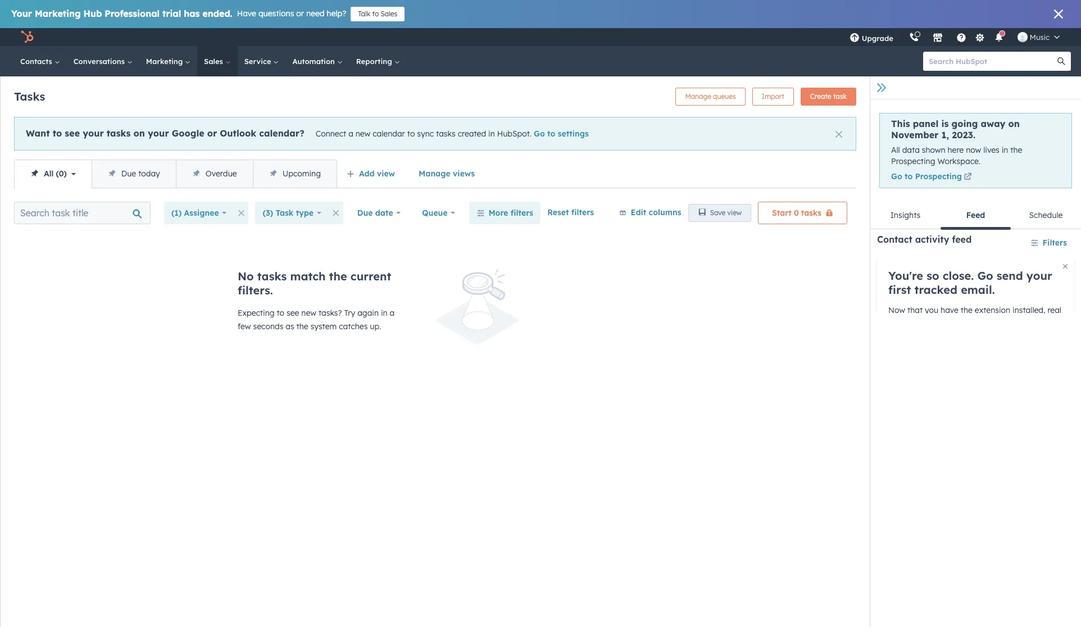 Task type: locate. For each thing, give the bounding box(es) containing it.
0 vertical spatial view
[[377, 169, 395, 179]]

questions
[[258, 8, 294, 19]]

marketing inside marketing link
[[146, 57, 185, 66]]

sales left 'service'
[[204, 57, 225, 66]]

or right google
[[207, 128, 217, 139]]

overdue link
[[176, 160, 253, 188]]

view for add view
[[377, 169, 395, 179]]

1 horizontal spatial the
[[329, 269, 347, 283]]

in inside want to see your tasks on your google or outlook calendar? alert
[[488, 129, 495, 139]]

going
[[952, 118, 978, 129]]

to left the settings
[[547, 129, 555, 139]]

1 horizontal spatial manage
[[685, 92, 711, 101]]

manage for manage views
[[419, 169, 451, 179]]

go right hubspot.
[[534, 129, 545, 139]]

0 vertical spatial all
[[891, 145, 900, 155]]

calendar?
[[259, 128, 304, 139]]

0 vertical spatial marketing
[[35, 8, 81, 19]]

your
[[83, 128, 104, 139], [148, 128, 169, 139]]

need
[[306, 8, 324, 19]]

0 horizontal spatial 0
[[59, 169, 64, 179]]

1 horizontal spatial filters
[[571, 207, 594, 217]]

tab list
[[870, 202, 1081, 230]]

menu containing music
[[842, 28, 1068, 46]]

1 vertical spatial in
[[1002, 145, 1008, 155]]

in inside all data shown here now lives in the prospecting workspace.
[[1002, 145, 1008, 155]]

help image
[[956, 33, 966, 43]]

conversations link
[[67, 46, 139, 76]]

link opens in a new window image
[[964, 173, 972, 182]]

filters inside button
[[571, 207, 594, 217]]

manage inside tasks "banner"
[[685, 92, 711, 101]]

reporting link
[[349, 46, 407, 76]]

manage left views
[[419, 169, 451, 179]]

go inside alert
[[534, 129, 545, 139]]

1 horizontal spatial due
[[357, 208, 373, 218]]

due date
[[357, 208, 393, 218]]

service
[[244, 57, 273, 66]]

1 vertical spatial see
[[287, 308, 299, 318]]

2 horizontal spatial the
[[1011, 145, 1022, 155]]

menu
[[842, 28, 1068, 46]]

see inside want to see your tasks on your google or outlook calendar? alert
[[65, 128, 80, 139]]

the right lives
[[1011, 145, 1022, 155]]

in up the up.
[[381, 308, 388, 318]]

filters
[[571, 207, 594, 217], [511, 208, 533, 218]]

0 horizontal spatial due
[[121, 169, 136, 179]]

new up system
[[301, 308, 316, 318]]

marketplaces image
[[933, 33, 943, 43]]

manage left queues
[[685, 92, 711, 101]]

1 vertical spatial go
[[891, 171, 902, 182]]

in
[[488, 129, 495, 139], [1002, 145, 1008, 155], [381, 308, 388, 318]]

due for due today
[[121, 169, 136, 179]]

1 vertical spatial view
[[727, 208, 742, 217]]

prospecting down data
[[891, 156, 935, 166]]

Search HubSpot search field
[[923, 52, 1061, 71]]

0 vertical spatial a
[[348, 129, 353, 139]]

due inside popup button
[[357, 208, 373, 218]]

reset filters button
[[547, 202, 594, 217]]

1 horizontal spatial close image
[[1054, 10, 1063, 19]]

new left calendar
[[356, 129, 370, 139]]

due inside navigation
[[121, 169, 136, 179]]

1 vertical spatial or
[[207, 128, 217, 139]]

0 vertical spatial go
[[534, 129, 545, 139]]

or
[[296, 8, 304, 19], [207, 128, 217, 139]]

settings link
[[973, 31, 987, 43]]

due left "date"
[[357, 208, 373, 218]]

tasks right start
[[801, 208, 822, 218]]

0 up search task title search field
[[59, 169, 64, 179]]

close image for have questions or need help?
[[1054, 10, 1063, 19]]

settings
[[558, 129, 589, 139]]

on inside alert
[[133, 128, 145, 139]]

navigation
[[14, 160, 337, 188]]

0 horizontal spatial in
[[381, 308, 388, 318]]

a right connect
[[348, 129, 353, 139]]

a right again
[[390, 308, 395, 318]]

marketing down trial
[[146, 57, 185, 66]]

2 your from the left
[[148, 128, 169, 139]]

all inside all data shown here now lives in the prospecting workspace.
[[891, 145, 900, 155]]

expecting to see new tasks? try again in a few seconds as the system catches up.
[[238, 308, 395, 332]]

up.
[[370, 321, 381, 332]]

help?
[[327, 8, 346, 19]]

2 vertical spatial the
[[296, 321, 308, 332]]

sync
[[417, 129, 434, 139]]

tasks right no
[[257, 269, 287, 283]]

0 vertical spatial new
[[356, 129, 370, 139]]

2023.
[[952, 129, 976, 140]]

0 horizontal spatial go
[[534, 129, 545, 139]]

marketplaces button
[[926, 28, 950, 46]]

to for expecting to see new tasks? try again in a few seconds as the system catches up.
[[277, 308, 284, 318]]

view right save
[[727, 208, 742, 217]]

0 right start
[[794, 208, 799, 218]]

see right want
[[65, 128, 80, 139]]

view inside popup button
[[377, 169, 395, 179]]

0 horizontal spatial new
[[301, 308, 316, 318]]

1 vertical spatial manage
[[419, 169, 451, 179]]

0 vertical spatial sales
[[381, 10, 397, 18]]

1 vertical spatial sales
[[204, 57, 225, 66]]

1 horizontal spatial on
[[1008, 118, 1020, 129]]

1 horizontal spatial 0
[[794, 208, 799, 218]]

to inside talk to sales button
[[372, 10, 379, 18]]

outlook
[[220, 128, 256, 139]]

to down data
[[905, 171, 913, 182]]

0 horizontal spatial or
[[207, 128, 217, 139]]

on
[[1008, 118, 1020, 129], [133, 128, 145, 139]]

1 horizontal spatial in
[[488, 129, 495, 139]]

your right want
[[83, 128, 104, 139]]

0 vertical spatial manage
[[685, 92, 711, 101]]

1 horizontal spatial see
[[287, 308, 299, 318]]

close image down task
[[836, 131, 842, 138]]

all ( 0 )
[[44, 169, 67, 179]]

1 vertical spatial due
[[357, 208, 373, 218]]

away
[[981, 118, 1005, 129]]

to right talk
[[372, 10, 379, 18]]

to inside go to prospecting link
[[905, 171, 913, 182]]

new
[[356, 129, 370, 139], [301, 308, 316, 318]]

marketing left hub
[[35, 8, 81, 19]]

is
[[941, 118, 949, 129]]

manage for manage queues
[[685, 92, 711, 101]]

view inside "button"
[[727, 208, 742, 217]]

shown
[[922, 145, 945, 155]]

on inside this panel is going away on november 1, 2023.
[[1008, 118, 1020, 129]]

0 horizontal spatial a
[[348, 129, 353, 139]]

in right lives
[[1002, 145, 1008, 155]]

1 horizontal spatial go
[[891, 171, 902, 182]]

1 horizontal spatial view
[[727, 208, 742, 217]]

1 horizontal spatial a
[[390, 308, 395, 318]]

go down data
[[891, 171, 902, 182]]

(1) assignee
[[171, 208, 219, 218]]

0 inside button
[[794, 208, 799, 218]]

tasks right sync
[[436, 129, 456, 139]]

close image
[[1054, 10, 1063, 19], [836, 131, 842, 138]]

0 vertical spatial 0
[[59, 169, 64, 179]]

0 vertical spatial the
[[1011, 145, 1022, 155]]

see for your
[[65, 128, 80, 139]]

see for new
[[287, 308, 299, 318]]

want to see your tasks on your google or outlook calendar?
[[26, 128, 304, 139]]

due date button
[[350, 202, 408, 224]]

on up due today
[[133, 128, 145, 139]]

connect a new calendar to sync tasks created in hubspot. go to settings
[[316, 129, 589, 139]]

more filters
[[489, 208, 533, 218]]

see up as
[[287, 308, 299, 318]]

0 horizontal spatial the
[[296, 321, 308, 332]]

try
[[344, 308, 355, 318]]

to for want to see your tasks on your google or outlook calendar?
[[53, 128, 62, 139]]

1 vertical spatial close image
[[836, 131, 842, 138]]

0 horizontal spatial manage
[[419, 169, 451, 179]]

reset filters
[[547, 207, 594, 217]]

2 vertical spatial in
[[381, 308, 388, 318]]

Search task title search field
[[14, 202, 151, 224]]

tasks
[[107, 128, 131, 139], [436, 129, 456, 139], [801, 208, 822, 218], [257, 269, 287, 283]]

date
[[375, 208, 393, 218]]

insights link
[[870, 202, 941, 229]]

queue button
[[415, 202, 463, 224]]

today
[[138, 169, 160, 179]]

0 horizontal spatial see
[[65, 128, 80, 139]]

connect
[[316, 129, 346, 139]]

the right match
[[329, 269, 347, 283]]

1 horizontal spatial sales
[[381, 10, 397, 18]]

due left today
[[121, 169, 136, 179]]

this panel is going away on november 1, 2023.
[[891, 118, 1020, 140]]

1 horizontal spatial new
[[356, 129, 370, 139]]

manage inside manage views link
[[419, 169, 451, 179]]

on right away
[[1008, 118, 1020, 129]]

all inside navigation
[[44, 169, 54, 179]]

view right 'add'
[[377, 169, 395, 179]]

music
[[1030, 33, 1050, 42]]

0 vertical spatial due
[[121, 169, 136, 179]]

1 horizontal spatial or
[[296, 8, 304, 19]]

edit columns button
[[619, 205, 681, 220]]

1 vertical spatial new
[[301, 308, 316, 318]]

0 horizontal spatial filters
[[511, 208, 533, 218]]

to inside expecting to see new tasks? try again in a few seconds as the system catches up.
[[277, 308, 284, 318]]

the right as
[[296, 321, 308, 332]]

1 vertical spatial 0
[[794, 208, 799, 218]]

prospecting inside all data shown here now lives in the prospecting workspace.
[[891, 156, 935, 166]]

to for talk to sales
[[372, 10, 379, 18]]

close image up the music "popup button"
[[1054, 10, 1063, 19]]

0 horizontal spatial sales
[[204, 57, 225, 66]]

0 vertical spatial in
[[488, 129, 495, 139]]

or inside your marketing hub professional trial has ended. have questions or need help?
[[296, 8, 304, 19]]

in inside expecting to see new tasks? try again in a few seconds as the system catches up.
[[381, 308, 388, 318]]

music button
[[1011, 28, 1067, 46]]

service link
[[238, 46, 286, 76]]

contacts
[[20, 57, 54, 66]]

settings image
[[975, 33, 985, 43]]

2 horizontal spatial in
[[1002, 145, 1008, 155]]

close image for connect a new calendar to sync tasks created in hubspot.
[[836, 131, 842, 138]]

a
[[348, 129, 353, 139], [390, 308, 395, 318]]

columns
[[649, 207, 681, 217]]

manage queues
[[685, 92, 736, 101]]

task
[[276, 208, 294, 218]]

(
[[56, 169, 59, 179]]

1 vertical spatial the
[[329, 269, 347, 283]]

0 horizontal spatial view
[[377, 169, 395, 179]]

0 horizontal spatial close image
[[836, 131, 842, 138]]

in right created
[[488, 129, 495, 139]]

edit
[[631, 207, 646, 217]]

1 horizontal spatial marketing
[[146, 57, 185, 66]]

prospecting down workspace.
[[915, 171, 962, 182]]

overdue
[[205, 169, 237, 179]]

to right want
[[53, 128, 62, 139]]

assignee
[[184, 208, 219, 218]]

0 vertical spatial close image
[[1054, 10, 1063, 19]]

1 horizontal spatial all
[[891, 145, 900, 155]]

go
[[534, 129, 545, 139], [891, 171, 902, 182]]

expecting
[[238, 308, 275, 318]]

close image inside want to see your tasks on your google or outlook calendar? alert
[[836, 131, 842, 138]]

sales right talk
[[381, 10, 397, 18]]

no tasks match the current filters.
[[238, 269, 391, 297]]

all left data
[[891, 145, 900, 155]]

menu item
[[901, 28, 903, 46]]

search image
[[1058, 57, 1065, 65]]

filters right more
[[511, 208, 533, 218]]

0 vertical spatial prospecting
[[891, 156, 935, 166]]

1 vertical spatial a
[[390, 308, 395, 318]]

0 horizontal spatial all
[[44, 169, 54, 179]]

filters for more filters
[[511, 208, 533, 218]]

to for go to prospecting
[[905, 171, 913, 182]]

1 horizontal spatial your
[[148, 128, 169, 139]]

0 vertical spatial or
[[296, 8, 304, 19]]

to up seconds
[[277, 308, 284, 318]]

filters for reset filters
[[571, 207, 594, 217]]

hubspot image
[[20, 30, 34, 44]]

view for save view
[[727, 208, 742, 217]]

all left (
[[44, 169, 54, 179]]

a inside alert
[[348, 129, 353, 139]]

0 horizontal spatial on
[[133, 128, 145, 139]]

1 vertical spatial marketing
[[146, 57, 185, 66]]

1 vertical spatial all
[[44, 169, 54, 179]]

ended.
[[202, 8, 232, 19]]

or left need
[[296, 8, 304, 19]]

sales
[[381, 10, 397, 18], [204, 57, 225, 66]]

filters right reset
[[571, 207, 594, 217]]

manage
[[685, 92, 711, 101], [419, 169, 451, 179]]

your left google
[[148, 128, 169, 139]]

see inside expecting to see new tasks? try again in a few seconds as the system catches up.
[[287, 308, 299, 318]]

save
[[710, 208, 726, 217]]

on for tasks
[[133, 128, 145, 139]]

0 vertical spatial see
[[65, 128, 80, 139]]

view
[[377, 169, 395, 179], [727, 208, 742, 217]]

automation link
[[286, 46, 349, 76]]

seconds
[[253, 321, 283, 332]]

0 horizontal spatial your
[[83, 128, 104, 139]]

(3)
[[263, 208, 273, 218]]



Task type: vqa. For each thing, say whether or not it's contained in the screenshot.
leftmost your
yes



Task type: describe. For each thing, give the bounding box(es) containing it.
start 0 tasks
[[772, 208, 822, 218]]

task
[[833, 92, 847, 101]]

manage views
[[419, 169, 475, 179]]

tasks up due today link
[[107, 128, 131, 139]]

type
[[296, 208, 314, 218]]

the inside no tasks match the current filters.
[[329, 269, 347, 283]]

more filters link
[[469, 202, 541, 224]]

the inside expecting to see new tasks? try again in a few seconds as the system catches up.
[[296, 321, 308, 332]]

sales link
[[197, 46, 238, 76]]

calling icon image
[[909, 33, 919, 43]]

0 horizontal spatial marketing
[[35, 8, 81, 19]]

due for due date
[[357, 208, 373, 218]]

upcoming
[[282, 169, 321, 179]]

help button
[[952, 28, 971, 46]]

import
[[762, 92, 784, 101]]

created
[[458, 129, 486, 139]]

tasks inside no tasks match the current filters.
[[257, 269, 287, 283]]

here
[[948, 145, 964, 155]]

have
[[237, 8, 256, 19]]

(3) task type button
[[255, 202, 329, 224]]

0 inside navigation
[[59, 169, 64, 179]]

save view
[[710, 208, 742, 217]]

navigation containing all
[[14, 160, 337, 188]]

queues
[[713, 92, 736, 101]]

(3) task type
[[263, 208, 314, 218]]

1,
[[941, 129, 949, 140]]

insights
[[890, 210, 921, 220]]

workspace.
[[937, 156, 981, 166]]

this
[[891, 118, 910, 129]]

link opens in a new window image
[[964, 172, 972, 183]]

schedule
[[1029, 210, 1063, 220]]

edit columns
[[631, 207, 681, 217]]

hubspot link
[[13, 30, 42, 44]]

notifications image
[[994, 33, 1004, 43]]

1 vertical spatial prospecting
[[915, 171, 962, 182]]

conversations
[[73, 57, 127, 66]]

schedule link
[[1011, 202, 1081, 229]]

match
[[290, 269, 326, 283]]

again
[[357, 308, 379, 318]]

data
[[902, 145, 920, 155]]

manage queues link
[[676, 88, 746, 106]]

reporting
[[356, 57, 394, 66]]

talk to sales button
[[351, 7, 405, 21]]

greg robinson image
[[1018, 32, 1028, 42]]

to left sync
[[407, 129, 415, 139]]

has
[[184, 8, 200, 19]]

create task link
[[801, 88, 856, 106]]

upcoming link
[[253, 160, 337, 188]]

new inside want to see your tasks on your google or outlook calendar? alert
[[356, 129, 370, 139]]

filters.
[[238, 283, 273, 297]]

start 0 tasks button
[[758, 202, 847, 224]]

notifications button
[[989, 28, 1009, 46]]

your
[[11, 8, 32, 19]]

due today
[[121, 169, 160, 179]]

1 your from the left
[[83, 128, 104, 139]]

manage views link
[[411, 162, 482, 185]]

now
[[966, 145, 981, 155]]

automation
[[292, 57, 337, 66]]

talk to sales
[[358, 10, 397, 18]]

sales inside button
[[381, 10, 397, 18]]

the inside all data shown here now lives in the prospecting workspace.
[[1011, 145, 1022, 155]]

contacts link
[[13, 46, 67, 76]]

more
[[489, 208, 508, 218]]

views
[[453, 169, 475, 179]]

tasks banner
[[14, 84, 856, 106]]

add view button
[[339, 162, 405, 185]]

hub
[[83, 8, 102, 19]]

feed
[[966, 210, 985, 220]]

create task
[[810, 92, 847, 101]]

a inside expecting to see new tasks? try again in a few seconds as the system catches up.
[[390, 308, 395, 318]]

start
[[772, 208, 792, 218]]

calling icon button
[[905, 30, 924, 44]]

talk
[[358, 10, 370, 18]]

queue
[[422, 208, 448, 218]]

search button
[[1052, 52, 1071, 71]]

no
[[238, 269, 254, 283]]

professional
[[105, 8, 160, 19]]

save view button
[[688, 204, 751, 222]]

upgrade image
[[849, 33, 860, 43]]

or inside alert
[[207, 128, 217, 139]]

all for all data shown here now lives in the prospecting workspace.
[[891, 145, 900, 155]]

all for all ( 0 )
[[44, 169, 54, 179]]

tab list containing insights
[[870, 202, 1081, 230]]

all data shown here now lives in the prospecting workspace.
[[891, 145, 1022, 166]]

few
[[238, 321, 251, 332]]

on for away
[[1008, 118, 1020, 129]]

lives
[[983, 145, 1000, 155]]

add view
[[359, 169, 395, 179]]

hubspot.
[[497, 129, 532, 139]]

due today link
[[91, 160, 176, 188]]

want
[[26, 128, 50, 139]]

panel
[[913, 118, 939, 129]]

calendar
[[373, 129, 405, 139]]

system
[[311, 321, 337, 332]]

)
[[64, 169, 67, 179]]

november
[[891, 129, 939, 140]]

tasks inside button
[[801, 208, 822, 218]]

new inside expecting to see new tasks? try again in a few seconds as the system catches up.
[[301, 308, 316, 318]]

go to settings link
[[534, 129, 589, 139]]

want to see your tasks on your google or outlook calendar? alert
[[14, 117, 856, 151]]



